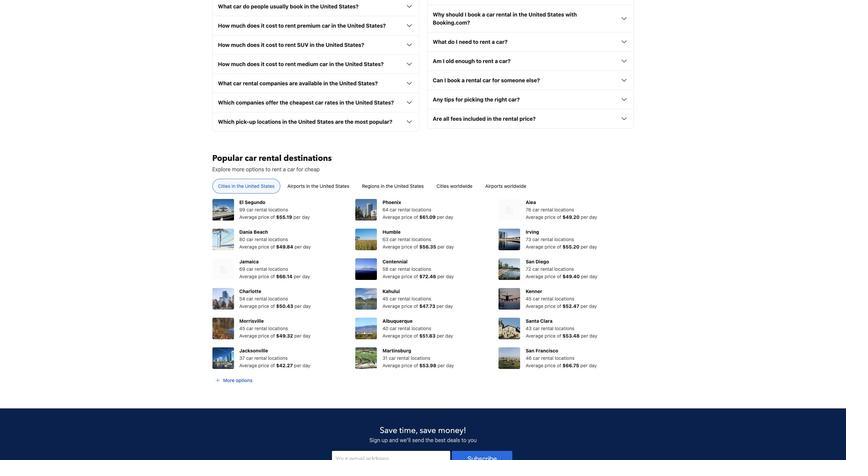 Task type: describe. For each thing, give the bounding box(es) containing it.
locations inside kahului 45 car rental locations average price of $47.73 per day
[[412, 296, 431, 302]]

average for martinsburg 31 car rental locations average price of $53.98 per day
[[383, 363, 400, 369]]

popular
[[212, 153, 243, 164]]

cheap car rental in kahului image
[[356, 289, 377, 310]]

car? for what do i need to rent a car?
[[496, 39, 508, 45]]

average inside san francisco 46 car rental locations average price of $66.75 per day
[[526, 363, 544, 369]]

45 for kenner
[[526, 296, 532, 302]]

72
[[526, 267, 531, 272]]

albuquerque 40 car rental locations average price of $51.83 per day
[[383, 319, 453, 339]]

to inside save time, save money! sign up and we'll send the best deals to you
[[462, 438, 467, 444]]

locations inside dropdown button
[[257, 119, 281, 125]]

people
[[251, 3, 269, 10]]

cost for premium
[[266, 23, 277, 29]]

rental inside el segundo 99 car rental locations average price of $55.19 per day
[[255, 207, 267, 213]]

the right 'suv'
[[316, 42, 325, 48]]

rental inside santa clara 43 car rental locations average price of $53.48 per day
[[541, 326, 554, 332]]

airports for airports in the united states
[[288, 184, 305, 189]]

$52.47
[[563, 304, 580, 310]]

in inside "button"
[[232, 184, 236, 189]]

rental inside albuquerque 40 car rental locations average price of $51.83 per day
[[398, 326, 411, 332]]

rental inside the dania beach 80 car rental locations average price of $49.84 per day
[[255, 237, 267, 243]]

how for how much does it cost to rent suv in the united states?
[[218, 42, 230, 48]]

average for jacksonville 37 car rental locations average price of $42.27 per day
[[239, 363, 257, 369]]

of for humble 63 car rental locations average price of $56.35 per day
[[414, 244, 418, 250]]

more options
[[223, 378, 253, 384]]

car inside el segundo 99 car rental locations average price of $55.19 per day
[[247, 207, 254, 213]]

in right 'suv'
[[310, 42, 315, 48]]

price for kahului 45 car rental locations average price of $47.73 per day
[[402, 304, 413, 310]]

cities in the united states
[[218, 184, 275, 189]]

day for martinsburg 31 car rental locations average price of $53.98 per day
[[446, 363, 454, 369]]

the inside 'dropdown button'
[[335, 61, 344, 67]]

cost for medium
[[266, 61, 277, 67]]

locations inside phoenix 64 car rental locations average price of $61.09 per day
[[412, 207, 432, 213]]

it for medium
[[261, 61, 265, 67]]

book inside 'why should i book a car rental in the united states with booking.com?'
[[468, 12, 481, 18]]

in down which companies offer the cheapest car rates  in the united states?
[[283, 119, 287, 125]]

63
[[383, 237, 389, 243]]

all
[[444, 116, 450, 122]]

of for martinsburg 31 car rental locations average price of $53.98 per day
[[414, 363, 418, 369]]

the up rates at left top
[[330, 81, 338, 87]]

airports worldwide
[[486, 184, 527, 189]]

per for morrisville 45 car rental locations average price of $49.32 per day
[[294, 334, 302, 339]]

up inside dropdown button
[[249, 119, 256, 125]]

rental inside humble 63 car rental locations average price of $56.35 per day
[[398, 237, 410, 243]]

in inside 'dropdown button'
[[329, 61, 334, 67]]

price for phoenix 64 car rental locations average price of $61.09 per day
[[402, 215, 413, 220]]

$55.19
[[276, 215, 292, 220]]

i left need
[[456, 39, 458, 45]]

united inside 'dropdown button'
[[345, 61, 363, 67]]

what car rental companies are available in the united states?
[[218, 81, 378, 87]]

0 horizontal spatial do
[[243, 3, 250, 10]]

cost for suv
[[266, 42, 277, 48]]

69
[[239, 267, 245, 272]]

day for humble 63 car rental locations average price of $56.35 per day
[[446, 244, 454, 250]]

average for charlotte 54 car rental locations average price of $50.43 per day
[[239, 304, 257, 310]]

to left 'suv'
[[279, 42, 284, 48]]

car inside kenner 45 car rental locations average price of $52.47 per day
[[533, 296, 540, 302]]

car inside aiea 76 car rental locations average price of $49.20 per day
[[533, 207, 540, 213]]

locations inside irving 73 car rental locations average price of $55.20 per day
[[555, 237, 574, 243]]

per for jacksonville 37 car rental locations average price of $42.27 per day
[[294, 363, 301, 369]]

the down "cheap"
[[311, 184, 319, 189]]

58
[[383, 267, 389, 272]]

to inside popular car rental destinations explore more options to rent a car for cheap
[[266, 167, 271, 173]]

of for albuquerque 40 car rental locations average price of $51.83 per day
[[414, 334, 418, 339]]

rental inside "morrisville 45 car rental locations average price of $49.32 per day"
[[255, 326, 267, 332]]

el segundo 99 car rental locations average price of $55.19 per day
[[239, 200, 310, 220]]

el
[[239, 200, 244, 206]]

43
[[526, 326, 532, 332]]

day inside el segundo 99 car rental locations average price of $55.19 per day
[[302, 215, 310, 220]]

rental inside aiea 76 car rental locations average price of $49.20 per day
[[541, 207, 553, 213]]

$47.73
[[420, 304, 436, 310]]

airports for airports worldwide
[[486, 184, 503, 189]]

which companies offer the cheapest car rates  in the united states?
[[218, 100, 394, 106]]

phoenix 64 car rental locations average price of $61.09 per day
[[383, 200, 454, 220]]

old
[[446, 58, 454, 64]]

car inside martinsburg 31 car rental locations average price of $53.98 per day
[[389, 356, 396, 362]]

which for which pick-up locations in the united states are the most popular?
[[218, 119, 235, 125]]

offer
[[266, 100, 279, 106]]

car? for am i old enough to rent a car?
[[499, 58, 511, 64]]

options inside button
[[236, 378, 253, 384]]

per for albuquerque 40 car rental locations average price of $51.83 per day
[[437, 334, 444, 339]]

cheap car rental in martinsburg image
[[356, 348, 377, 370]]

$66.14
[[276, 274, 293, 280]]

46
[[526, 356, 532, 362]]

car inside centennial 58 car rental locations average price of $72.46 per day
[[390, 267, 397, 272]]

in down "cheap"
[[306, 184, 310, 189]]

price inside san diego 72 car rental locations average price of $49.40 per day
[[545, 274, 556, 280]]

how much does it cost to rent medium car in the united states? button
[[218, 60, 413, 68]]

and
[[389, 438, 399, 444]]

locations inside humble 63 car rental locations average price of $56.35 per day
[[412, 237, 431, 243]]

what car rental companies are available in the united states? button
[[218, 80, 413, 88]]

else?
[[527, 77, 540, 84]]

united inside "button"
[[245, 184, 260, 189]]

cheap car rental in aiea image
[[499, 199, 521, 221]]

cheapest
[[290, 100, 314, 106]]

price inside san francisco 46 car rental locations average price of $66.75 per day
[[545, 363, 556, 369]]

45 for kahului
[[383, 296, 389, 302]]

rental inside dropdown button
[[503, 116, 518, 122]]

locations inside santa clara 43 car rental locations average price of $53.48 per day
[[555, 326, 575, 332]]

aiea
[[526, 200, 536, 206]]

which pick-up locations in the united states are the most popular?
[[218, 119, 393, 125]]

enough
[[456, 58, 475, 64]]

cheap car rental in el segundo image
[[212, 199, 234, 221]]

albuquerque
[[383, 319, 413, 325]]

in right included
[[487, 116, 492, 122]]

per inside the dania beach 80 car rental locations average price of $49.84 per day
[[295, 244, 302, 250]]

average inside el segundo 99 car rental locations average price of $55.19 per day
[[239, 215, 257, 220]]

average for centennial 58 car rental locations average price of $72.46 per day
[[383, 274, 400, 280]]

car inside jacksonville 37 car rental locations average price of $42.27 per day
[[246, 356, 253, 362]]

rental inside what car rental companies are available in the united states? dropdown button
[[243, 81, 258, 87]]

rental inside kahului 45 car rental locations average price of $47.73 per day
[[398, 296, 410, 302]]

up inside save time, save money! sign up and we'll send the best deals to you
[[382, 438, 388, 444]]

someone
[[501, 77, 525, 84]]

1 horizontal spatial book
[[448, 77, 461, 84]]

locations inside "morrisville 45 car rental locations average price of $49.32 per day"
[[268, 326, 288, 332]]

in right available
[[324, 81, 328, 87]]

how much does it cost to rent medium car in the united states?
[[218, 61, 384, 67]]

kenner 45 car rental locations average price of $52.47 per day
[[526, 289, 597, 310]]

centennial
[[383, 259, 408, 265]]

locations inside san diego 72 car rental locations average price of $49.40 per day
[[555, 267, 574, 272]]

what for what do i need to rent a car?
[[433, 39, 447, 45]]

to down 'usually'
[[279, 23, 284, 29]]

cities for cities worldwide
[[437, 184, 449, 189]]

rental inside the jamaica 69 car rental locations average price of $66.14 per day
[[255, 267, 267, 272]]

rental inside centennial 58 car rental locations average price of $72.46 per day
[[398, 267, 410, 272]]

does for how much does it cost to rent medium car in the united states?
[[247, 61, 260, 67]]

day inside san francisco 46 car rental locations average price of $66.75 per day
[[589, 363, 597, 369]]

how for how much does it cost to rent medium car in the united states?
[[218, 61, 230, 67]]

santa clara 43 car rental locations average price of $53.48 per day
[[526, 319, 598, 339]]

locations inside centennial 58 car rental locations average price of $72.46 per day
[[412, 267, 431, 272]]

per for kenner 45 car rental locations average price of $52.47 per day
[[581, 304, 588, 310]]

rental inside 'why should i book a car rental in the united states with booking.com?'
[[496, 12, 512, 18]]

day for morrisville 45 car rental locations average price of $49.32 per day
[[303, 334, 311, 339]]

price for centennial 58 car rental locations average price of $72.46 per day
[[402, 274, 413, 280]]

the right the offer
[[280, 100, 288, 106]]

day inside santa clara 43 car rental locations average price of $53.48 per day
[[590, 334, 598, 339]]

states? inside how much does it cost to rent suv in the united states? dropdown button
[[345, 42, 364, 48]]

i left old
[[443, 58, 445, 64]]

locations inside the dania beach 80 car rental locations average price of $49.84 per day
[[269, 237, 288, 243]]

car inside "morrisville 45 car rental locations average price of $49.32 per day"
[[247, 326, 253, 332]]

in inside 'why should i book a car rental in the united states with booking.com?'
[[513, 12, 518, 18]]

rental inside san diego 72 car rental locations average price of $49.40 per day
[[541, 267, 553, 272]]

average for kenner 45 car rental locations average price of $52.47 per day
[[526, 304, 544, 310]]

are all fees included in the rental price? button
[[433, 115, 628, 123]]

in right regions
[[381, 184, 385, 189]]

price for charlotte 54 car rental locations average price of $50.43 per day
[[258, 304, 269, 310]]

73
[[526, 237, 532, 243]]

jacksonville
[[239, 349, 268, 354]]

$53.48
[[563, 334, 580, 339]]

santa
[[526, 319, 539, 325]]

price inside santa clara 43 car rental locations average price of $53.48 per day
[[545, 334, 556, 339]]

locations inside jacksonville 37 car rental locations average price of $42.27 per day
[[268, 356, 288, 362]]

average for morrisville 45 car rental locations average price of $49.32 per day
[[239, 334, 257, 339]]

0 vertical spatial book
[[290, 3, 303, 10]]

of for jamaica 69 car rental locations average price of $66.14 per day
[[271, 274, 275, 280]]

irving
[[526, 230, 539, 235]]

san francisco 46 car rental locations average price of $66.75 per day
[[526, 349, 597, 369]]

cities worldwide
[[437, 184, 473, 189]]

the right rates at left top
[[346, 100, 354, 106]]

per inside el segundo 99 car rental locations average price of $55.19 per day
[[294, 215, 301, 220]]

of for aiea 76 car rental locations average price of $49.20 per day
[[557, 215, 562, 220]]

picking
[[465, 97, 484, 103]]

need
[[459, 39, 472, 45]]

regions
[[362, 184, 380, 189]]

76
[[526, 207, 532, 213]]

$50.43
[[276, 304, 293, 310]]

day for centennial 58 car rental locations average price of $72.46 per day
[[446, 274, 454, 280]]

37
[[239, 356, 245, 362]]

average for aiea 76 car rental locations average price of $49.20 per day
[[526, 215, 544, 220]]

cheap car rental in albuquerque image
[[356, 318, 377, 340]]

rental inside jacksonville 37 car rental locations average price of $42.27 per day
[[254, 356, 267, 362]]

sign
[[370, 438, 380, 444]]

martinsburg 31 car rental locations average price of $53.98 per day
[[383, 349, 454, 369]]

day inside san diego 72 car rental locations average price of $49.40 per day
[[590, 274, 598, 280]]

$55.20
[[563, 244, 580, 250]]

per inside san diego 72 car rental locations average price of $49.40 per day
[[581, 274, 589, 280]]

worldwide for airports worldwide
[[504, 184, 527, 189]]

charlotte 54 car rental locations average price of $50.43 per day
[[239, 289, 311, 310]]

explore
[[212, 167, 231, 173]]

cheap car rental in phoenix image
[[356, 199, 377, 221]]

average inside santa clara 43 car rental locations average price of $53.48 per day
[[526, 334, 544, 339]]

locations inside charlotte 54 car rental locations average price of $50.43 per day
[[268, 296, 288, 302]]

of for morrisville 45 car rental locations average price of $49.32 per day
[[271, 334, 275, 339]]

64
[[383, 207, 389, 213]]

the up how much does it cost to rent suv in the united states? dropdown button
[[338, 23, 346, 29]]

price inside el segundo 99 car rental locations average price of $55.19 per day
[[258, 215, 269, 220]]

does for how much does it cost to rent suv in the united states?
[[247, 42, 260, 48]]

humble 63 car rental locations average price of $56.35 per day
[[383, 230, 454, 250]]

of inside santa clara 43 car rental locations average price of $53.48 per day
[[557, 334, 562, 339]]

day for albuquerque 40 car rental locations average price of $51.83 per day
[[446, 334, 453, 339]]

for inside popular car rental destinations explore more options to rent a car for cheap
[[297, 167, 303, 173]]

in right the premium
[[332, 23, 336, 29]]

a up can i book a rental car for someone else?
[[495, 58, 498, 64]]

it for suv
[[261, 42, 265, 48]]

tips
[[445, 97, 454, 103]]

car inside the jamaica 69 car rental locations average price of $66.14 per day
[[247, 267, 254, 272]]

states? inside what car do people usually book in the united states? dropdown button
[[339, 3, 359, 10]]

why should i book a car rental in the united states with booking.com?
[[433, 12, 577, 26]]

of for irving 73 car rental locations average price of $55.20 per day
[[557, 244, 562, 250]]

$49.84
[[276, 244, 293, 250]]

in right rates at left top
[[340, 100, 344, 106]]

much for how much does it cost to rent premium car in the united states?
[[231, 23, 246, 29]]

car inside santa clara 43 car rental locations average price of $53.48 per day
[[533, 326, 540, 332]]

of inside the dania beach 80 car rental locations average price of $49.84 per day
[[271, 244, 275, 250]]

a down enough
[[462, 77, 465, 84]]

locations inside the jamaica 69 car rental locations average price of $66.14 per day
[[269, 267, 288, 272]]

rental inside kenner 45 car rental locations average price of $52.47 per day
[[541, 296, 554, 302]]

martinsburg
[[383, 349, 411, 354]]

day for irving 73 car rental locations average price of $55.20 per day
[[590, 244, 597, 250]]

locations inside kenner 45 car rental locations average price of $52.47 per day
[[555, 296, 575, 302]]

car inside irving 73 car rental locations average price of $55.20 per day
[[533, 237, 540, 243]]

in up the premium
[[304, 3, 309, 10]]

cheap car rental in kenner image
[[499, 289, 521, 310]]

included
[[463, 116, 486, 122]]

0 horizontal spatial are
[[289, 81, 298, 87]]

to right enough
[[476, 58, 482, 64]]

can i book a rental car for someone else?
[[433, 77, 540, 84]]

54
[[239, 296, 245, 302]]

of for centennial 58 car rental locations average price of $72.46 per day
[[414, 274, 418, 280]]

am i old enough to rent a car? button
[[433, 57, 628, 65]]

charlotte
[[239, 289, 261, 295]]

which pick-up locations in the united states are the most popular? button
[[218, 118, 413, 126]]

average for humble 63 car rental locations average price of $56.35 per day
[[383, 244, 400, 250]]

diego
[[536, 259, 549, 265]]

$72.46
[[420, 274, 436, 280]]

much for how much does it cost to rent medium car in the united states?
[[231, 61, 246, 67]]

price inside the dania beach 80 car rental locations average price of $49.84 per day
[[258, 244, 269, 250]]

$49.20
[[563, 215, 580, 220]]

airports in the united states button
[[282, 179, 355, 194]]

pick-
[[236, 119, 249, 125]]

how for how much does it cost to rent premium car in the united states?
[[218, 23, 230, 29]]

i right the can
[[445, 77, 446, 84]]



Task type: locate. For each thing, give the bounding box(es) containing it.
per for humble 63 car rental locations average price of $56.35 per day
[[438, 244, 445, 250]]

rental inside can i book a rental car for someone else? dropdown button
[[466, 77, 482, 84]]

what inside what car rental companies are available in the united states? dropdown button
[[218, 81, 232, 87]]

car inside albuquerque 40 car rental locations average price of $51.83 per day
[[390, 326, 397, 332]]

san for 72
[[526, 259, 535, 265]]

cost
[[266, 23, 277, 29], [266, 42, 277, 48], [266, 61, 277, 67]]

2 vertical spatial book
[[448, 77, 461, 84]]

per inside aiea 76 car rental locations average price of $49.20 per day
[[581, 215, 588, 220]]

car inside humble 63 car rental locations average price of $56.35 per day
[[390, 237, 397, 243]]

1 airports from the left
[[288, 184, 305, 189]]

3 does from the top
[[247, 61, 260, 67]]

average
[[239, 215, 257, 220], [383, 215, 400, 220], [526, 215, 544, 220], [239, 244, 257, 250], [383, 244, 400, 250], [526, 244, 544, 250], [239, 274, 257, 280], [383, 274, 400, 280], [526, 274, 544, 280], [239, 304, 257, 310], [383, 304, 400, 310], [526, 304, 544, 310], [239, 334, 257, 339], [383, 334, 400, 339], [526, 334, 544, 339], [239, 363, 257, 369], [383, 363, 400, 369], [526, 363, 544, 369]]

1 vertical spatial car?
[[499, 58, 511, 64]]

airports worldwide button
[[480, 179, 532, 194]]

cheap car rental in morrisville image
[[212, 318, 234, 340]]

day inside martinsburg 31 car rental locations average price of $53.98 per day
[[446, 363, 454, 369]]

to inside 'dropdown button'
[[279, 61, 284, 67]]

states up segundo
[[261, 184, 275, 189]]

car inside 'dropdown button'
[[320, 61, 328, 67]]

the up what car rental companies are available in the united states? dropdown button
[[335, 61, 344, 67]]

of for kenner 45 car rental locations average price of $52.47 per day
[[557, 304, 562, 310]]

price inside irving 73 car rental locations average price of $55.20 per day
[[545, 244, 556, 250]]

2 cities from the left
[[437, 184, 449, 189]]

which for which companies offer the cheapest car rates  in the united states?
[[218, 100, 235, 106]]

locations inside el segundo 99 car rental locations average price of $55.19 per day
[[269, 207, 288, 213]]

it for premium
[[261, 23, 265, 29]]

more
[[232, 167, 245, 173]]

cheap car rental in centennial image
[[356, 259, 377, 281]]

average down 69
[[239, 274, 257, 280]]

0 vertical spatial companies
[[260, 81, 288, 87]]

right
[[495, 97, 507, 103]]

price for humble 63 car rental locations average price of $56.35 per day
[[402, 244, 413, 250]]

how much does it cost to rent suv in the united states?
[[218, 42, 364, 48]]

$66.75
[[563, 363, 579, 369]]

1 worldwide from the left
[[450, 184, 473, 189]]

1 san from the top
[[526, 259, 535, 265]]

united inside 'why should i book a car rental in the united states with booking.com?'
[[529, 12, 546, 18]]

2 horizontal spatial 45
[[526, 296, 532, 302]]

of inside san francisco 46 car rental locations average price of $66.75 per day
[[557, 363, 562, 369]]

per right $50.43
[[295, 304, 302, 310]]

car inside san diego 72 car rental locations average price of $49.40 per day
[[533, 267, 540, 272]]

rental inside charlotte 54 car rental locations average price of $50.43 per day
[[255, 296, 267, 302]]

rental inside martinsburg 31 car rental locations average price of $53.98 per day
[[397, 356, 410, 362]]

states? inside how much does it cost to rent premium car in the united states? dropdown button
[[366, 23, 386, 29]]

per for aiea 76 car rental locations average price of $49.20 per day
[[581, 215, 588, 220]]

states left regions
[[336, 184, 349, 189]]

1 vertical spatial up
[[382, 438, 388, 444]]

in up what do i need to rent a car? dropdown button
[[513, 12, 518, 18]]

price for irving 73 car rental locations average price of $55.20 per day
[[545, 244, 556, 250]]

price up centennial
[[402, 244, 413, 250]]

day right $51.83
[[446, 334, 453, 339]]

2 san from the top
[[526, 349, 535, 354]]

0 horizontal spatial cities
[[218, 184, 230, 189]]

per for kahului 45 car rental locations average price of $47.73 per day
[[437, 304, 444, 310]]

price for kenner 45 car rental locations average price of $52.47 per day
[[545, 304, 556, 310]]

any tips for picking the right car?
[[433, 97, 520, 103]]

of for charlotte 54 car rental locations average price of $50.43 per day
[[271, 304, 275, 310]]

per right $51.83
[[437, 334, 444, 339]]

1 vertical spatial cost
[[266, 42, 277, 48]]

of for kahului 45 car rental locations average price of $47.73 per day
[[414, 304, 418, 310]]

1 vertical spatial san
[[526, 349, 535, 354]]

phoenix
[[383, 200, 401, 206]]

what car do people usually book in the united states? button
[[218, 2, 413, 11]]

0 horizontal spatial for
[[297, 167, 303, 173]]

cheap car rental in irving image
[[499, 229, 521, 251]]

to right need
[[473, 39, 479, 45]]

$49.32
[[276, 334, 293, 339]]

does for how much does it cost to rent premium car in the united states?
[[247, 23, 260, 29]]

states down rates at left top
[[317, 119, 334, 125]]

cheap car rental in san francisco image
[[499, 348, 521, 370]]

per for irving 73 car rental locations average price of $55.20 per day
[[581, 244, 588, 250]]

0 vertical spatial for
[[493, 77, 500, 84]]

of left $55.20
[[557, 244, 562, 250]]

tab list containing cities in the united states
[[207, 179, 640, 194]]

0 horizontal spatial worldwide
[[450, 184, 473, 189]]

average inside phoenix 64 car rental locations average price of $61.09 per day
[[383, 215, 400, 220]]

of left $50.43
[[271, 304, 275, 310]]

destinations
[[284, 153, 332, 164]]

0 vertical spatial up
[[249, 119, 256, 125]]

average for kahului 45 car rental locations average price of $47.73 per day
[[383, 304, 400, 310]]

average inside centennial 58 car rental locations average price of $72.46 per day
[[383, 274, 400, 280]]

1 vertical spatial how
[[218, 42, 230, 48]]

per right $47.73
[[437, 304, 444, 310]]

book
[[290, 3, 303, 10], [468, 12, 481, 18], [448, 77, 461, 84]]

31
[[383, 356, 388, 362]]

1 vertical spatial options
[[236, 378, 253, 384]]

rent inside 'dropdown button'
[[285, 61, 296, 67]]

per right $55.20
[[581, 244, 588, 250]]

average down the 37 on the bottom left of page
[[239, 363, 257, 369]]

1 vertical spatial much
[[231, 42, 246, 48]]

1 vertical spatial do
[[448, 39, 455, 45]]

price down the "albuquerque"
[[402, 334, 413, 339]]

day inside the dania beach 80 car rental locations average price of $49.84 per day
[[303, 244, 311, 250]]

of left $61.09 on the top of page
[[414, 215, 418, 220]]

day for aiea 76 car rental locations average price of $49.20 per day
[[590, 215, 598, 220]]

states inside 'why should i book a car rental in the united states with booking.com?'
[[548, 12, 565, 18]]

of inside phoenix 64 car rental locations average price of $61.09 per day
[[414, 215, 418, 220]]

the inside 'why should i book a car rental in the united states with booking.com?'
[[519, 12, 528, 18]]

to
[[279, 23, 284, 29], [473, 39, 479, 45], [279, 42, 284, 48], [476, 58, 482, 64], [279, 61, 284, 67], [266, 167, 271, 173], [462, 438, 467, 444]]

states for cities in the united states
[[261, 184, 275, 189]]

of left $53.48
[[557, 334, 562, 339]]

of inside irving 73 car rental locations average price of $55.20 per day
[[557, 244, 562, 250]]

booking.com?
[[433, 20, 470, 26]]

1 it from the top
[[261, 23, 265, 29]]

price up charlotte
[[258, 274, 269, 280]]

companies inside the which companies offer the cheapest car rates  in the united states? dropdown button
[[236, 100, 264, 106]]

0 vertical spatial car?
[[496, 39, 508, 45]]

are left available
[[289, 81, 298, 87]]

price for martinsburg 31 car rental locations average price of $53.98 per day
[[402, 363, 413, 369]]

airports down "cheap"
[[288, 184, 305, 189]]

45 down 'kahului'
[[383, 296, 389, 302]]

1 which from the top
[[218, 100, 235, 106]]

what
[[218, 3, 232, 10], [433, 39, 447, 45], [218, 81, 232, 87]]

price inside martinsburg 31 car rental locations average price of $53.98 per day
[[402, 363, 413, 369]]

per for phoenix 64 car rental locations average price of $61.09 per day
[[437, 215, 444, 220]]

price for aiea 76 car rental locations average price of $49.20 per day
[[545, 215, 556, 220]]

the
[[310, 3, 319, 10], [519, 12, 528, 18], [338, 23, 346, 29], [316, 42, 325, 48], [335, 61, 344, 67], [330, 81, 338, 87], [485, 97, 494, 103], [280, 100, 288, 106], [346, 100, 354, 106], [493, 116, 502, 122], [289, 119, 297, 125], [345, 119, 354, 125], [237, 184, 244, 189], [311, 184, 319, 189], [386, 184, 393, 189], [426, 438, 434, 444]]

of left $72.46
[[414, 274, 418, 280]]

airports up the cheap car rental in aiea image
[[486, 184, 503, 189]]

per for charlotte 54 car rental locations average price of $50.43 per day
[[295, 304, 302, 310]]

45 for morrisville
[[239, 326, 245, 332]]

1 horizontal spatial airports
[[486, 184, 503, 189]]

average down kenner
[[526, 304, 544, 310]]

1 horizontal spatial do
[[448, 39, 455, 45]]

how much does it cost to rent suv in the united states? button
[[218, 41, 413, 49]]

price inside the jamaica 69 car rental locations average price of $66.14 per day
[[258, 274, 269, 280]]

average for irving 73 car rental locations average price of $55.20 per day
[[526, 244, 544, 250]]

do left people
[[243, 3, 250, 10]]

2 vertical spatial cost
[[266, 61, 277, 67]]

much
[[231, 23, 246, 29], [231, 42, 246, 48], [231, 61, 246, 67]]

jamaica 69 car rental locations average price of $66.14 per day
[[239, 259, 310, 280]]

per inside san francisco 46 car rental locations average price of $66.75 per day
[[581, 363, 588, 369]]

am
[[433, 58, 442, 64]]

can i book a rental car for someone else? button
[[433, 76, 628, 85]]

80
[[239, 237, 245, 243]]

0 horizontal spatial book
[[290, 3, 303, 10]]

rental inside irving 73 car rental locations average price of $55.20 per day
[[541, 237, 553, 243]]

day for jamaica 69 car rental locations average price of $66.14 per day
[[302, 274, 310, 280]]

2 vertical spatial what
[[218, 81, 232, 87]]

states for regions in the united states
[[410, 184, 424, 189]]

states? inside what car rental companies are available in the united states? dropdown button
[[358, 81, 378, 87]]

day for kahului 45 car rental locations average price of $47.73 per day
[[445, 304, 453, 310]]

cheap car rental in jamaica image
[[212, 259, 234, 281]]

segundo
[[245, 200, 266, 206]]

rental inside san francisco 46 car rental locations average price of $66.75 per day
[[541, 356, 554, 362]]

cheap car rental in santa clara image
[[499, 318, 521, 340]]

2 much from the top
[[231, 42, 246, 48]]

2 horizontal spatial for
[[493, 77, 500, 84]]

rent inside popular car rental destinations explore more options to rent a car for cheap
[[272, 167, 282, 173]]

time,
[[400, 426, 418, 437]]

average for jamaica 69 car rental locations average price of $66.14 per day
[[239, 274, 257, 280]]

price up diego
[[545, 244, 556, 250]]

40
[[383, 326, 389, 332]]

states? inside the which companies offer the cheapest car rates  in the united states? dropdown button
[[374, 100, 394, 106]]

average inside charlotte 54 car rental locations average price of $50.43 per day
[[239, 304, 257, 310]]

per inside santa clara 43 car rental locations average price of $53.48 per day
[[581, 334, 589, 339]]

0 vertical spatial it
[[261, 23, 265, 29]]

day for kenner 45 car rental locations average price of $52.47 per day
[[589, 304, 597, 310]]

cities inside cities in the united states "button"
[[218, 184, 230, 189]]

0 horizontal spatial 45
[[239, 326, 245, 332]]

you
[[468, 438, 477, 444]]

locations up $56.35
[[412, 237, 431, 243]]

of inside kenner 45 car rental locations average price of $52.47 per day
[[557, 304, 562, 310]]

what do i need to rent a car?
[[433, 39, 508, 45]]

kenner
[[526, 289, 543, 295]]

per inside kahului 45 car rental locations average price of $47.73 per day
[[437, 304, 444, 310]]

locations up $72.46
[[412, 267, 431, 272]]

of
[[271, 215, 275, 220], [414, 215, 418, 220], [557, 215, 562, 220], [271, 244, 275, 250], [414, 244, 418, 250], [557, 244, 562, 250], [271, 274, 275, 280], [414, 274, 418, 280], [557, 274, 562, 280], [271, 304, 275, 310], [414, 304, 418, 310], [557, 304, 562, 310], [271, 334, 275, 339], [414, 334, 418, 339], [557, 334, 562, 339], [271, 363, 275, 369], [414, 363, 418, 369], [557, 363, 562, 369]]

san for 46
[[526, 349, 535, 354]]

day inside "morrisville 45 car rental locations average price of $49.32 per day"
[[303, 334, 311, 339]]

per inside phoenix 64 car rental locations average price of $61.09 per day
[[437, 215, 444, 220]]

the up how much does it cost to rent premium car in the united states? dropdown button
[[310, 3, 319, 10]]

2 how from the top
[[218, 42, 230, 48]]

day right $66.14
[[302, 274, 310, 280]]

day inside humble 63 car rental locations average price of $56.35 per day
[[446, 244, 454, 250]]

most
[[355, 119, 368, 125]]

per right $49.20
[[581, 215, 588, 220]]

locations inside martinsburg 31 car rental locations average price of $53.98 per day
[[411, 356, 431, 362]]

locations up $53.48
[[555, 326, 575, 332]]

2 vertical spatial does
[[247, 61, 260, 67]]

2 it from the top
[[261, 42, 265, 48]]

0 vertical spatial are
[[289, 81, 298, 87]]

rental inside phoenix 64 car rental locations average price of $61.09 per day
[[398, 207, 411, 213]]

1 horizontal spatial are
[[335, 119, 344, 125]]

2 cost from the top
[[266, 42, 277, 48]]

price inside kahului 45 car rental locations average price of $47.73 per day
[[402, 304, 413, 310]]

per for centennial 58 car rental locations average price of $72.46 per day
[[438, 274, 445, 280]]

locations
[[257, 119, 281, 125], [269, 207, 288, 213], [412, 207, 432, 213], [555, 207, 574, 213], [269, 237, 288, 243], [412, 237, 431, 243], [555, 237, 574, 243], [269, 267, 288, 272], [412, 267, 431, 272], [555, 267, 574, 272], [268, 296, 288, 302], [412, 296, 431, 302], [555, 296, 575, 302], [268, 326, 288, 332], [412, 326, 432, 332], [555, 326, 575, 332], [268, 356, 288, 362], [411, 356, 431, 362], [555, 356, 575, 362]]

0 horizontal spatial airports
[[288, 184, 305, 189]]

locations up $55.19
[[269, 207, 288, 213]]

price for morrisville 45 car rental locations average price of $49.32 per day
[[258, 334, 269, 339]]

how much does it cost to rent premium car in the united states? button
[[218, 22, 413, 30]]

why
[[433, 12, 445, 18]]

car
[[233, 3, 242, 10], [487, 12, 495, 18], [322, 23, 330, 29], [320, 61, 328, 67], [483, 77, 491, 84], [233, 81, 242, 87], [315, 100, 324, 106], [245, 153, 257, 164], [287, 167, 295, 173], [247, 207, 254, 213], [390, 207, 397, 213], [533, 207, 540, 213], [247, 237, 254, 243], [390, 237, 397, 243], [533, 237, 540, 243], [247, 267, 254, 272], [390, 267, 397, 272], [533, 267, 540, 272], [247, 296, 253, 302], [390, 296, 397, 302], [533, 296, 540, 302], [247, 326, 253, 332], [390, 326, 397, 332], [533, 326, 540, 332], [246, 356, 253, 362], [389, 356, 396, 362], [533, 356, 540, 362]]

day right the $53.98
[[446, 363, 454, 369]]

a down 'why should i book a car rental in the united states with booking.com?'
[[492, 39, 495, 45]]

price
[[258, 215, 269, 220], [402, 215, 413, 220], [545, 215, 556, 220], [258, 244, 269, 250], [402, 244, 413, 250], [545, 244, 556, 250], [258, 274, 269, 280], [402, 274, 413, 280], [545, 274, 556, 280], [258, 304, 269, 310], [402, 304, 413, 310], [545, 304, 556, 310], [258, 334, 269, 339], [402, 334, 413, 339], [545, 334, 556, 339], [258, 363, 269, 369], [402, 363, 413, 369], [545, 363, 556, 369]]

price up jacksonville
[[258, 334, 269, 339]]

states inside dropdown button
[[317, 119, 334, 125]]

1 much from the top
[[231, 23, 246, 29]]

of left $55.19
[[271, 215, 275, 220]]

average inside the dania beach 80 car rental locations average price of $49.84 per day
[[239, 244, 257, 250]]

of inside "morrisville 45 car rental locations average price of $49.32 per day"
[[271, 334, 275, 339]]

car inside san francisco 46 car rental locations average price of $66.75 per day
[[533, 356, 540, 362]]

the left right
[[485, 97, 494, 103]]

0 vertical spatial much
[[231, 23, 246, 29]]

average for phoenix 64 car rental locations average price of $61.09 per day
[[383, 215, 400, 220]]

price for jamaica 69 car rental locations average price of $66.14 per day
[[258, 274, 269, 280]]

airports
[[288, 184, 305, 189], [486, 184, 503, 189]]

companies up pick-
[[236, 100, 264, 106]]

a
[[482, 12, 485, 18], [492, 39, 495, 45], [495, 58, 498, 64], [462, 77, 465, 84], [283, 167, 286, 173]]

per right $61.09 on the top of page
[[437, 215, 444, 220]]

locations up $49.20
[[555, 207, 574, 213]]

worldwide for cities worldwide
[[450, 184, 473, 189]]

0 vertical spatial san
[[526, 259, 535, 265]]

0 vertical spatial does
[[247, 23, 260, 29]]

price left $61.09 on the top of page
[[402, 215, 413, 220]]

much for how much does it cost to rent suv in the united states?
[[231, 42, 246, 48]]

1 cost from the top
[[266, 23, 277, 29]]

the up phoenix
[[386, 184, 393, 189]]

the down right
[[493, 116, 502, 122]]

2 horizontal spatial book
[[468, 12, 481, 18]]

what inside what do i need to rent a car? dropdown button
[[433, 39, 447, 45]]

states inside "button"
[[261, 184, 275, 189]]

day inside centennial 58 car rental locations average price of $72.46 per day
[[446, 274, 454, 280]]

cheap car rental in san diego image
[[499, 259, 521, 281]]

1 horizontal spatial worldwide
[[504, 184, 527, 189]]

popular car rental destinations explore more options to rent a car for cheap
[[212, 153, 332, 173]]

of inside charlotte 54 car rental locations average price of $50.43 per day
[[271, 304, 275, 310]]

$53.98
[[420, 363, 437, 369]]

car? right right
[[509, 97, 520, 103]]

car? up someone
[[499, 58, 511, 64]]

best
[[435, 438, 446, 444]]

locations up $49.40
[[555, 267, 574, 272]]

0 vertical spatial do
[[243, 3, 250, 10]]

per inside kenner 45 car rental locations average price of $52.47 per day
[[581, 304, 588, 310]]

day
[[302, 215, 310, 220], [446, 215, 454, 220], [590, 215, 598, 220], [303, 244, 311, 250], [446, 244, 454, 250], [590, 244, 597, 250], [302, 274, 310, 280], [446, 274, 454, 280], [590, 274, 598, 280], [303, 304, 311, 310], [445, 304, 453, 310], [589, 304, 597, 310], [303, 334, 311, 339], [446, 334, 453, 339], [590, 334, 598, 339], [303, 363, 311, 369], [446, 363, 454, 369], [589, 363, 597, 369]]

price inside charlotte 54 car rental locations average price of $50.43 per day
[[258, 304, 269, 310]]

3 much from the top
[[231, 61, 246, 67]]

1 cities from the left
[[218, 184, 230, 189]]

1 how from the top
[[218, 23, 230, 29]]

for left someone
[[493, 77, 500, 84]]

locations up $42.27
[[268, 356, 288, 362]]

to up cities in the united states
[[266, 167, 271, 173]]

cheap
[[305, 167, 320, 173]]

2 does from the top
[[247, 42, 260, 48]]

day inside irving 73 car rental locations average price of $55.20 per day
[[590, 244, 597, 250]]

of for phoenix 64 car rental locations average price of $61.09 per day
[[414, 215, 418, 220]]

day right $53.48
[[590, 334, 598, 339]]

per inside the jamaica 69 car rental locations average price of $66.14 per day
[[294, 274, 301, 280]]

morrisville
[[239, 319, 264, 325]]

are
[[433, 116, 442, 122]]

price for albuquerque 40 car rental locations average price of $51.83 per day
[[402, 334, 413, 339]]

0 vertical spatial options
[[246, 167, 264, 173]]

any tips for picking the right car? button
[[433, 96, 628, 104]]

day right $72.46
[[446, 274, 454, 280]]

average down 99
[[239, 215, 257, 220]]

price inside centennial 58 car rental locations average price of $72.46 per day
[[402, 274, 413, 280]]

2 worldwide from the left
[[504, 184, 527, 189]]

how much does it cost to rent premium car in the united states?
[[218, 23, 386, 29]]

1 does from the top
[[247, 23, 260, 29]]

average down 80
[[239, 244, 257, 250]]

locations inside albuquerque 40 car rental locations average price of $51.83 per day
[[412, 326, 432, 332]]

cost down 'usually'
[[266, 23, 277, 29]]

1 vertical spatial what
[[433, 39, 447, 45]]

usually
[[270, 3, 289, 10]]

45 down morrisville
[[239, 326, 245, 332]]

of for jacksonville 37 car rental locations average price of $42.27 per day
[[271, 363, 275, 369]]

1 vertical spatial book
[[468, 12, 481, 18]]

1 horizontal spatial 45
[[383, 296, 389, 302]]

0 vertical spatial what
[[218, 3, 232, 10]]

average inside aiea 76 car rental locations average price of $49.20 per day
[[526, 215, 544, 220]]

are all fees included in the rental price?
[[433, 116, 536, 122]]

do
[[243, 3, 250, 10], [448, 39, 455, 45]]

3 how from the top
[[218, 61, 230, 67]]

cheap car rental in charlotte image
[[212, 289, 234, 310]]

1 vertical spatial does
[[247, 42, 260, 48]]

locations inside san francisco 46 car rental locations average price of $66.75 per day
[[555, 356, 575, 362]]

2 vertical spatial for
[[297, 167, 303, 173]]

save time, save money! sign up and we'll send the best deals to you
[[370, 426, 477, 444]]

average down 46 at the right bottom of the page
[[526, 363, 544, 369]]

0 vertical spatial how
[[218, 23, 230, 29]]

per right $56.35
[[438, 244, 445, 250]]

san up 46 at the right bottom of the page
[[526, 349, 535, 354]]

premium
[[297, 23, 321, 29]]

price down francisco at the bottom right of the page
[[545, 363, 556, 369]]

1 horizontal spatial up
[[382, 438, 388, 444]]

of left $47.73
[[414, 304, 418, 310]]

day right $66.75
[[589, 363, 597, 369]]

locations up $47.73
[[412, 296, 431, 302]]

day for jacksonville 37 car rental locations average price of $42.27 per day
[[303, 363, 311, 369]]

locations up $50.43
[[268, 296, 288, 302]]

2 airports from the left
[[486, 184, 503, 189]]

popular?
[[369, 119, 393, 125]]

options right 'more'
[[246, 167, 264, 173]]

the left most at left
[[345, 119, 354, 125]]

average inside albuquerque 40 car rental locations average price of $51.83 per day
[[383, 334, 400, 339]]

a inside 'why should i book a car rental in the united states with booking.com?'
[[482, 12, 485, 18]]

price for jacksonville 37 car rental locations average price of $42.27 per day
[[258, 363, 269, 369]]

per inside "morrisville 45 car rental locations average price of $49.32 per day"
[[294, 334, 302, 339]]

dania beach 80 car rental locations average price of $49.84 per day
[[239, 230, 311, 250]]

price?
[[520, 116, 536, 122]]

car inside phoenix 64 car rental locations average price of $61.09 per day
[[390, 207, 397, 213]]

should
[[446, 12, 464, 18]]

day for charlotte 54 car rental locations average price of $50.43 per day
[[303, 304, 311, 310]]

suv
[[297, 42, 309, 48]]

car? down 'why should i book a car rental in the united states with booking.com?'
[[496, 39, 508, 45]]

am i old enough to rent a car?
[[433, 58, 511, 64]]

cost left 'suv'
[[266, 42, 277, 48]]

2 vertical spatial much
[[231, 61, 246, 67]]

beach
[[254, 230, 268, 235]]

day right $49.40
[[590, 274, 598, 280]]

3 it from the top
[[261, 61, 265, 67]]

average down 31
[[383, 363, 400, 369]]

day inside jacksonville 37 car rental locations average price of $42.27 per day
[[303, 363, 311, 369]]

per right $66.14
[[294, 274, 301, 280]]

price up francisco at the bottom right of the page
[[545, 334, 556, 339]]

cities for cities in the united states
[[218, 184, 230, 189]]

locations up $52.47
[[555, 296, 575, 302]]

more
[[223, 378, 235, 384]]

what for what car rental companies are available in the united states?
[[218, 81, 232, 87]]

1 horizontal spatial for
[[456, 97, 463, 103]]

1 vertical spatial companies
[[236, 100, 264, 106]]

0 vertical spatial cost
[[266, 23, 277, 29]]

2 which from the top
[[218, 119, 235, 125]]

Your email address email field
[[332, 452, 451, 461]]

what do i need to rent a car? button
[[433, 38, 628, 46]]

per right $52.47
[[581, 304, 588, 310]]

day right $47.73
[[445, 304, 453, 310]]

per right $49.32
[[294, 334, 302, 339]]

of left $49.84
[[271, 244, 275, 250]]

locations up $66.75
[[555, 356, 575, 362]]

1 vertical spatial are
[[335, 119, 344, 125]]

average down morrisville
[[239, 334, 257, 339]]

a inside popular car rental destinations explore more options to rent a car for cheap
[[283, 167, 286, 173]]

price up "beach"
[[258, 215, 269, 220]]

for
[[493, 77, 500, 84], [456, 97, 463, 103], [297, 167, 303, 173]]

per for jamaica 69 car rental locations average price of $66.14 per day
[[294, 274, 301, 280]]

price inside kenner 45 car rental locations average price of $52.47 per day
[[545, 304, 556, 310]]

to down how much does it cost to rent suv in the united states?
[[279, 61, 284, 67]]

45
[[383, 296, 389, 302], [526, 296, 532, 302], [239, 326, 245, 332]]

per right $42.27
[[294, 363, 301, 369]]

the down cheapest at top left
[[289, 119, 297, 125]]

1 vertical spatial for
[[456, 97, 463, 103]]

1 vertical spatial it
[[261, 42, 265, 48]]

for left "cheap"
[[297, 167, 303, 173]]

2 vertical spatial it
[[261, 61, 265, 67]]

2 vertical spatial car?
[[509, 97, 520, 103]]

san
[[526, 259, 535, 265], [526, 349, 535, 354]]

3 cost from the top
[[266, 61, 277, 67]]

dania
[[239, 230, 253, 235]]

states for airports in the united states
[[336, 184, 349, 189]]

car inside the dania beach 80 car rental locations average price of $49.84 per day
[[247, 237, 254, 243]]

in right medium
[[329, 61, 334, 67]]

per for martinsburg 31 car rental locations average price of $53.98 per day
[[438, 363, 445, 369]]

states? inside how much does it cost to rent medium car in the united states? 'dropdown button'
[[364, 61, 384, 67]]

per right the $53.98
[[438, 363, 445, 369]]

cheap car rental in dania beach image
[[212, 229, 234, 251]]

day for phoenix 64 car rental locations average price of $61.09 per day
[[446, 215, 454, 220]]

0 horizontal spatial up
[[249, 119, 256, 125]]

francisco
[[536, 349, 559, 354]]

medium
[[297, 61, 318, 67]]

average for albuquerque 40 car rental locations average price of $51.83 per day
[[383, 334, 400, 339]]

2 vertical spatial how
[[218, 61, 230, 67]]

car inside 'why should i book a car rental in the united states with booking.com?'
[[487, 12, 495, 18]]

per
[[294, 215, 301, 220], [437, 215, 444, 220], [581, 215, 588, 220], [295, 244, 302, 250], [438, 244, 445, 250], [581, 244, 588, 250], [294, 274, 301, 280], [438, 274, 445, 280], [581, 274, 589, 280], [295, 304, 302, 310], [437, 304, 444, 310], [581, 304, 588, 310], [294, 334, 302, 339], [437, 334, 444, 339], [581, 334, 589, 339], [294, 363, 301, 369], [438, 363, 445, 369], [581, 363, 588, 369]]

day right $61.09 on the top of page
[[446, 215, 454, 220]]

cities in the united states button
[[212, 179, 281, 194]]

any
[[433, 97, 443, 103]]

can
[[433, 77, 443, 84]]

per right $49.40
[[581, 274, 589, 280]]

0 vertical spatial which
[[218, 100, 235, 106]]

we'll
[[400, 438, 411, 444]]

cheap car rental in jacksonville image
[[212, 348, 234, 370]]

cheap car rental in humble image
[[356, 229, 377, 251]]

what for what car do people usually book in the united states?
[[218, 3, 232, 10]]

rental inside popular car rental destinations explore more options to rent a car for cheap
[[259, 153, 282, 164]]

of left $49.40
[[557, 274, 562, 280]]

1 vertical spatial which
[[218, 119, 235, 125]]

1 horizontal spatial cities
[[437, 184, 449, 189]]

per right $53.48
[[581, 334, 589, 339]]

tab list
[[207, 179, 640, 194]]



Task type: vqa. For each thing, say whether or not it's contained in the screenshot.
the pick-
yes



